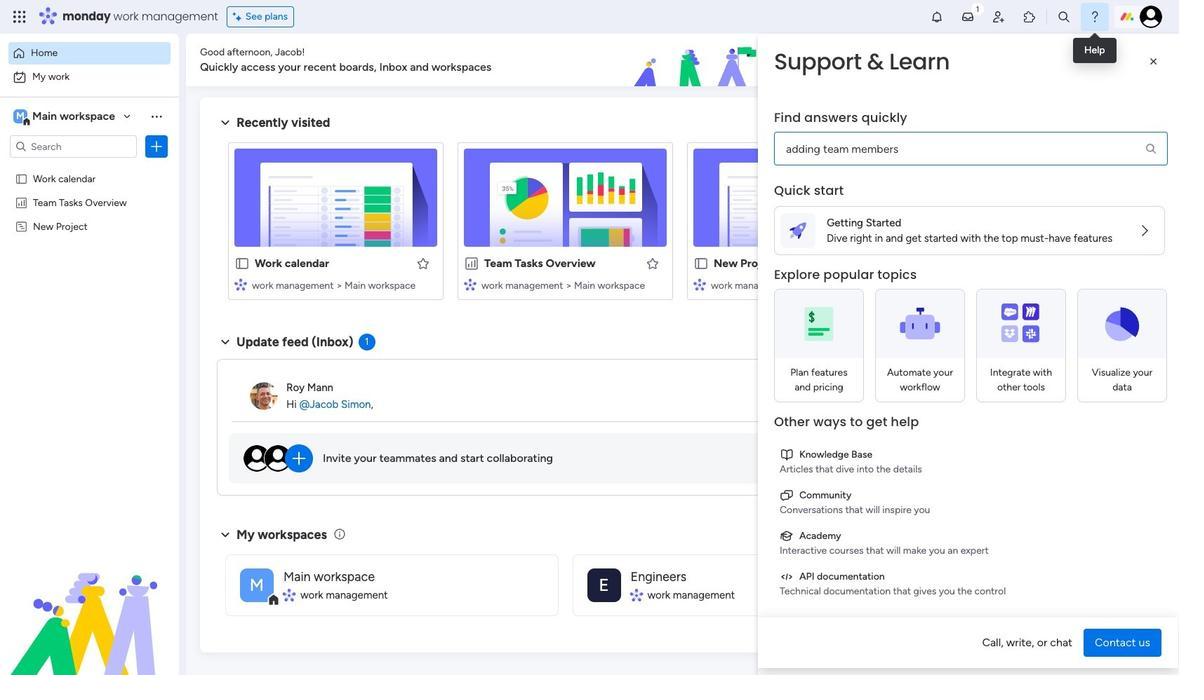 Task type: vqa. For each thing, say whether or not it's contained in the screenshot.
bottommost 'Option'
yes



Task type: describe. For each thing, give the bounding box(es) containing it.
2 link container element from the top
[[780, 489, 1160, 503]]

add to favorites image
[[416, 257, 430, 271]]

quick search results list box
[[217, 131, 914, 317]]

How can we help? search field
[[774, 132, 1168, 166]]

0 horizontal spatial lottie animation element
[[0, 534, 179, 676]]

search container element
[[774, 110, 1168, 166]]

1 horizontal spatial workspace image
[[240, 569, 274, 603]]

public board image for add to favorites image
[[234, 256, 250, 272]]

public board image for 2nd add to favorites icon from left
[[694, 256, 709, 272]]

v2 bolt switch image
[[1068, 52, 1077, 68]]

1 image
[[972, 1, 984, 16]]

jacob simon image
[[1140, 6, 1162, 28]]

lottie animation image for the rightmost lottie animation element
[[551, 34, 945, 87]]

workspace options image
[[150, 109, 164, 123]]

1 horizontal spatial lottie animation element
[[551, 34, 945, 87]]

0 vertical spatial option
[[8, 42, 171, 65]]

search everything image
[[1057, 10, 1071, 24]]

extra links container element
[[774, 442, 1165, 605]]

help center element
[[948, 403, 1158, 459]]

component image
[[234, 278, 247, 291]]

1 add to favorites image from the left
[[646, 257, 660, 271]]

2 vertical spatial option
[[0, 166, 179, 169]]

close recently visited image
[[217, 114, 234, 131]]

getting started logo image
[[790, 223, 807, 239]]

close my workspaces image
[[217, 527, 234, 544]]

select product image
[[13, 10, 27, 24]]



Task type: locate. For each thing, give the bounding box(es) containing it.
Search in workspace field
[[29, 139, 117, 155]]

1 vertical spatial lottie animation element
[[0, 534, 179, 676]]

2 public board image from the left
[[694, 256, 709, 272]]

public board image
[[234, 256, 250, 272], [694, 256, 709, 272]]

link container element
[[780, 448, 1160, 463], [780, 489, 1160, 503], [780, 529, 1160, 544], [780, 570, 1160, 585]]

lottie animation element
[[551, 34, 945, 87], [0, 534, 179, 676]]

getting started element
[[948, 335, 1158, 391]]

0 horizontal spatial add to favorites image
[[646, 257, 660, 271]]

3 link container element from the top
[[780, 529, 1160, 544]]

header element
[[757, 34, 1179, 183]]

4 link container element from the top
[[780, 570, 1160, 585]]

option
[[8, 42, 171, 65], [8, 66, 171, 88], [0, 166, 179, 169]]

1 public board image from the left
[[234, 256, 250, 272]]

1 horizontal spatial lottie animation image
[[551, 34, 945, 87]]

invite members image
[[992, 10, 1006, 24]]

notifications image
[[930, 10, 944, 24]]

workspace image
[[13, 109, 27, 124], [240, 569, 274, 603]]

0 horizontal spatial workspace image
[[13, 109, 27, 124]]

0 horizontal spatial public board image
[[234, 256, 250, 272]]

monday marketplace image
[[1023, 10, 1037, 24]]

public dashboard image
[[464, 256, 479, 272]]

update feed image
[[961, 10, 975, 24]]

1 horizontal spatial add to favorites image
[[875, 257, 889, 271]]

lottie animation image
[[551, 34, 945, 87], [0, 534, 179, 676]]

workspace selection element
[[13, 108, 117, 126]]

1 vertical spatial option
[[8, 66, 171, 88]]

0 vertical spatial lottie animation element
[[551, 34, 945, 87]]

1 link container element from the top
[[780, 448, 1160, 463]]

1 vertical spatial workspace image
[[240, 569, 274, 603]]

2 add to favorites image from the left
[[875, 257, 889, 271]]

0 horizontal spatial lottie animation image
[[0, 534, 179, 676]]

1 horizontal spatial public board image
[[694, 256, 709, 272]]

1 element
[[358, 334, 375, 351]]

public dashboard image
[[15, 196, 28, 209]]

templates image image
[[960, 106, 1146, 203]]

see plans image
[[233, 9, 245, 25]]

0 vertical spatial workspace image
[[13, 109, 27, 124]]

workspace image
[[587, 569, 621, 603]]

0 vertical spatial lottie animation image
[[551, 34, 945, 87]]

1 vertical spatial lottie animation image
[[0, 534, 179, 676]]

options image
[[150, 140, 164, 154]]

close update feed (inbox) image
[[217, 334, 234, 351]]

add to favorites image
[[646, 257, 660, 271], [875, 257, 889, 271]]

public board image
[[15, 172, 28, 185]]

lottie animation image for lottie animation element to the left
[[0, 534, 179, 676]]

list box
[[0, 164, 179, 428]]

roy mann image
[[250, 383, 278, 411]]

help image
[[1088, 10, 1102, 24]]



